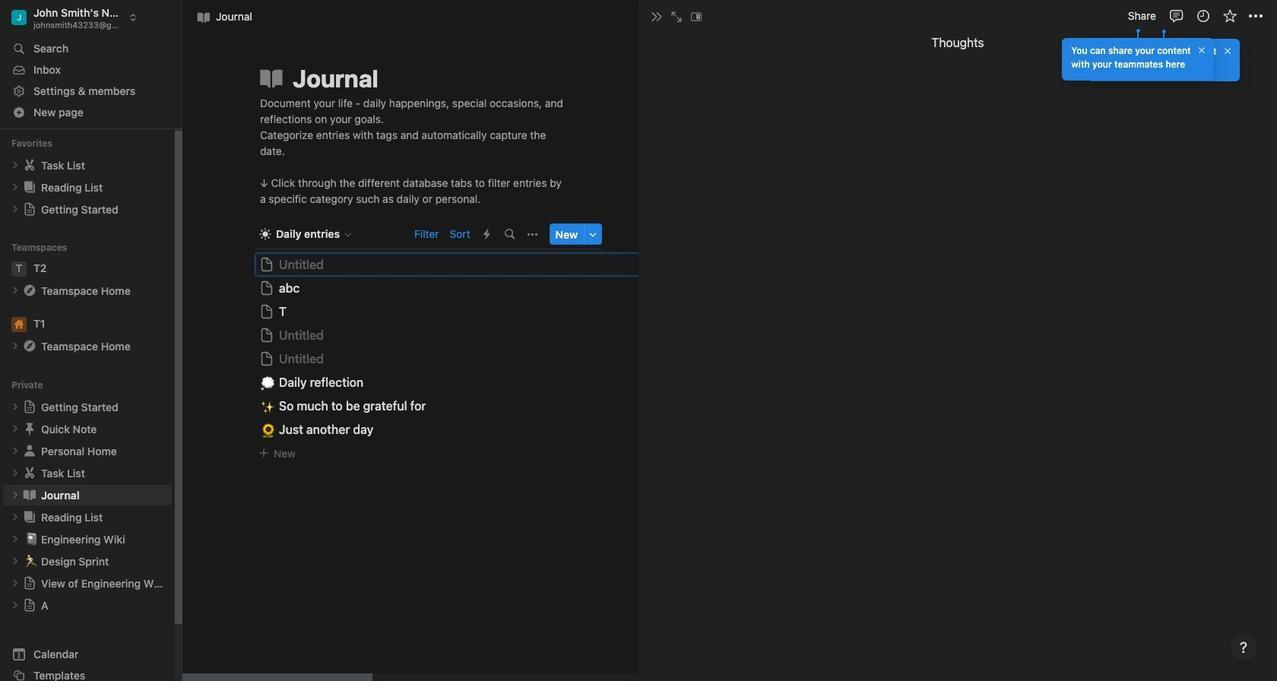 Task type: vqa. For each thing, say whether or not it's contained in the screenshot.
topmost Open icon
no



Task type: locate. For each thing, give the bounding box(es) containing it.
updates image left favorite image
[[1197, 10, 1212, 25]]

change page icon image for 1st open image from the top
[[22, 158, 37, 173]]

change page icon image for 11th open icon from the top
[[23, 598, 36, 612]]

5 open image from the top
[[11, 424, 20, 434]]

side peek region
[[634, 0, 1277, 681]]

💭 image
[[261, 373, 275, 392]]

2 open image from the top
[[11, 286, 20, 295]]

open in full page image
[[670, 11, 683, 23]]

change page icon image for sixth open icon from the top of the page
[[22, 443, 37, 459]]

1 open image from the top
[[11, 161, 20, 170]]

change page icon image for 10th open icon from the bottom of the page
[[22, 283, 37, 298]]

favorite image
[[1224, 10, 1239, 25]]

3 open image from the top
[[11, 342, 20, 351]]

change page icon image for 3rd open icon from the top
[[22, 339, 37, 354]]

4 open image from the top
[[11, 579, 20, 588]]

change page icon image for fifth open icon from the top
[[22, 421, 37, 437]]

🌻 image
[[261, 420, 275, 439]]

change page icon image
[[258, 65, 285, 92], [22, 158, 37, 173], [22, 180, 37, 195], [23, 202, 36, 216], [22, 283, 37, 298], [22, 339, 37, 354], [23, 400, 36, 414], [22, 421, 37, 437], [22, 443, 37, 459], [22, 465, 37, 481], [22, 488, 37, 503], [22, 510, 37, 525], [23, 576, 36, 590], [23, 598, 36, 612]]

open image
[[11, 205, 20, 214], [11, 286, 20, 295], [11, 342, 20, 351], [11, 402, 20, 411], [11, 424, 20, 434], [11, 446, 20, 456], [11, 491, 20, 500], [11, 513, 20, 522], [11, 535, 20, 544], [11, 557, 20, 566], [11, 601, 20, 610]]

8 open image from the top
[[11, 513, 20, 522]]

create and view automations image
[[484, 229, 490, 240]]

📓 image
[[24, 530, 38, 548]]

change page icon image for fourth open image
[[23, 576, 36, 590]]

change page icon image for 1st open icon from the top
[[23, 202, 36, 216]]

open image
[[11, 161, 20, 170], [11, 183, 20, 192], [11, 468, 20, 478], [11, 579, 20, 588]]

updates image
[[1195, 8, 1211, 24], [1197, 10, 1212, 25]]



Task type: describe. For each thing, give the bounding box(es) containing it.
✨ image
[[261, 397, 275, 416]]

6 open image from the top
[[11, 446, 20, 456]]

change page icon image for fourth open icon from the top
[[23, 400, 36, 414]]

change page icon image for 8th open icon from the top
[[22, 510, 37, 525]]

10 open image from the top
[[11, 557, 20, 566]]

t image
[[11, 261, 27, 277]]

11 open image from the top
[[11, 601, 20, 610]]

change page icon image for second open image
[[22, 180, 37, 195]]

1 open image from the top
[[11, 205, 20, 214]]

3 open image from the top
[[11, 468, 20, 478]]

updates image right comments icon
[[1195, 8, 1211, 24]]

🏃 image
[[24, 552, 38, 570]]

change page icon image for second open image from the bottom
[[22, 465, 37, 481]]

9 open image from the top
[[11, 535, 20, 544]]

favorite image
[[1222, 8, 1237, 24]]

change page icon image for fifth open icon from the bottom of the page
[[22, 488, 37, 503]]

close image
[[651, 11, 663, 23]]

7 open image from the top
[[11, 491, 20, 500]]

4 open image from the top
[[11, 402, 20, 411]]

comments image
[[1169, 8, 1184, 24]]

2 open image from the top
[[11, 183, 20, 192]]



